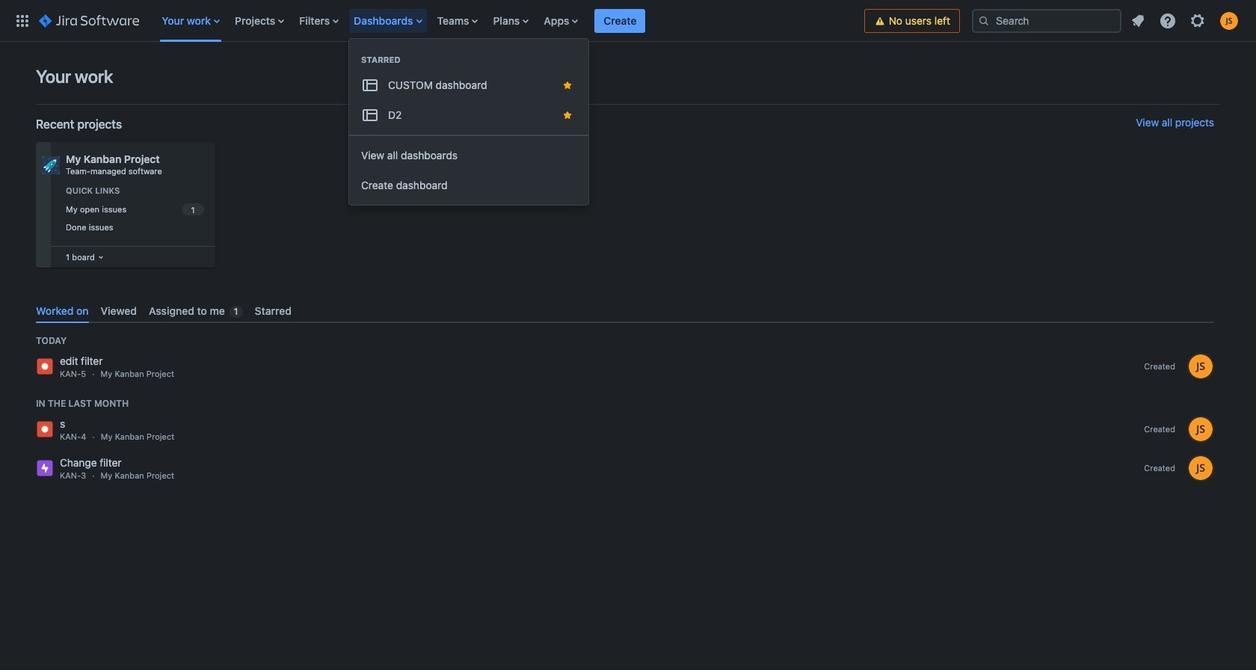 Task type: describe. For each thing, give the bounding box(es) containing it.
settings image
[[1189, 12, 1207, 30]]

notifications image
[[1129, 12, 1147, 30]]

0 horizontal spatial list
[[154, 0, 864, 42]]

help image
[[1159, 12, 1177, 30]]

dashboard image
[[361, 76, 379, 94]]

2 list item from the left
[[595, 0, 646, 42]]

dashboard image
[[361, 106, 379, 124]]



Task type: vqa. For each thing, say whether or not it's contained in the screenshot.
edit feed
no



Task type: locate. For each thing, give the bounding box(es) containing it.
banner
[[0, 0, 1256, 42]]

1 horizontal spatial list item
[[595, 0, 646, 42]]

star custom dashboard image
[[562, 79, 574, 91]]

tab list
[[30, 298, 1221, 323]]

appswitcher icon image
[[13, 12, 31, 30]]

board image
[[95, 251, 107, 263]]

jira software image
[[39, 12, 139, 30], [39, 12, 139, 30]]

heading
[[349, 54, 589, 66]]

primary element
[[9, 0, 864, 42]]

list item
[[349, 0, 428, 42], [595, 0, 646, 42]]

None search field
[[972, 9, 1122, 33]]

search image
[[978, 15, 990, 27]]

1 horizontal spatial list
[[1125, 7, 1247, 34]]

0 horizontal spatial list item
[[349, 0, 428, 42]]

Search field
[[972, 9, 1122, 33]]

1 list item from the left
[[349, 0, 428, 42]]

star d2 image
[[562, 109, 574, 121]]

list
[[154, 0, 864, 42], [1125, 7, 1247, 34]]

your profile and settings image
[[1221, 12, 1238, 30]]



